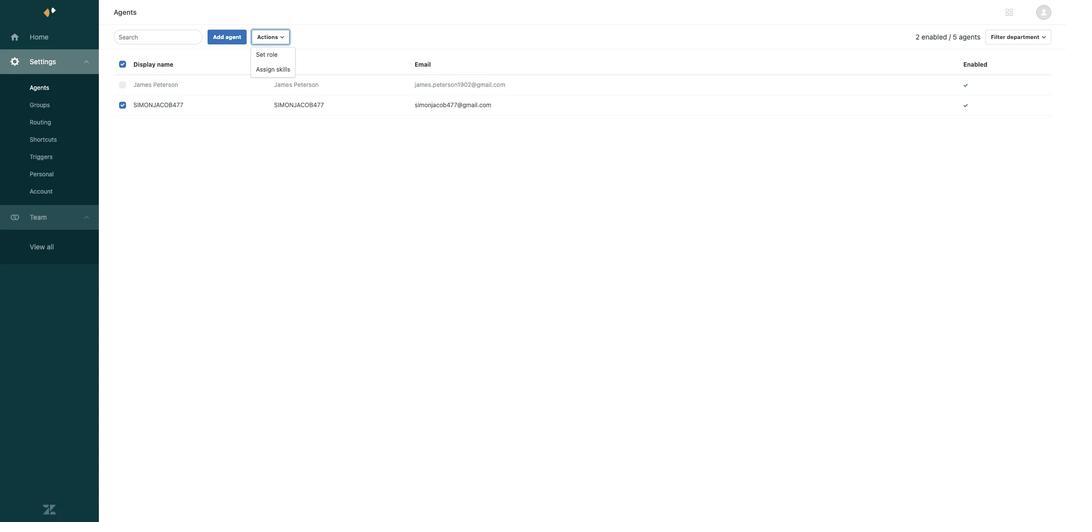 Task type: vqa. For each thing, say whether or not it's contained in the screenshot.
Connect email link
no



Task type: describe. For each thing, give the bounding box(es) containing it.
1 simonjacob477 from the left
[[134, 101, 183, 109]]

display
[[134, 61, 156, 68]]

zendesk products image
[[1007, 9, 1013, 16]]

email
[[415, 61, 431, 68]]

personal
[[30, 171, 54, 178]]

all
[[47, 243, 54, 251]]

0 vertical spatial agents
[[114, 8, 137, 16]]

actions button
[[252, 30, 290, 45]]

filter department
[[992, 34, 1040, 40]]

filter department button
[[986, 30, 1052, 45]]

set role
[[256, 51, 278, 58]]

team
[[30, 213, 47, 222]]

actions
[[257, 34, 278, 40]]

enabled
[[922, 33, 948, 41]]

add
[[213, 34, 224, 40]]

2 james peterson from the left
[[274, 81, 319, 89]]

2
[[916, 33, 920, 41]]

account
[[30, 188, 53, 195]]

triggers
[[30, 153, 53, 161]]

assign skills
[[256, 66, 290, 73]]

2 james from the left
[[274, 81, 292, 89]]

settings
[[30, 57, 56, 66]]

shortcuts
[[30, 136, 57, 143]]



Task type: locate. For each thing, give the bounding box(es) containing it.
1 horizontal spatial james
[[274, 81, 292, 89]]

name
[[157, 61, 173, 68]]

add agent
[[213, 34, 241, 40]]

name
[[274, 61, 291, 68]]

set
[[256, 51, 266, 58]]

/
[[950, 33, 952, 41]]

add agent button
[[208, 30, 247, 45]]

james peterson
[[134, 81, 178, 89], [274, 81, 319, 89]]

james down display
[[134, 81, 152, 89]]

1 horizontal spatial agents
[[114, 8, 137, 16]]

filter
[[992, 34, 1006, 40]]

0 horizontal spatial simonjacob477
[[134, 101, 183, 109]]

role
[[267, 51, 278, 58]]

agent
[[226, 34, 241, 40]]

5
[[954, 33, 958, 41]]

agents up groups
[[30, 84, 49, 92]]

display name
[[134, 61, 173, 68]]

james peterson down display name
[[134, 81, 178, 89]]

view
[[30, 243, 45, 251]]

assign
[[256, 66, 275, 73]]

1 horizontal spatial simonjacob477
[[274, 101, 324, 109]]

1 james from the left
[[134, 81, 152, 89]]

2 peterson from the left
[[294, 81, 319, 89]]

james down the skills
[[274, 81, 292, 89]]

1 horizontal spatial james peterson
[[274, 81, 319, 89]]

routing
[[30, 119, 51, 126]]

skills
[[277, 66, 290, 73]]

peterson
[[153, 81, 178, 89], [294, 81, 319, 89]]

james peterson down the skills
[[274, 81, 319, 89]]

1 vertical spatial agents
[[30, 84, 49, 92]]

simonjacob477 down the skills
[[274, 101, 324, 109]]

simonjacob477
[[134, 101, 183, 109], [274, 101, 324, 109]]

groups
[[30, 101, 50, 109]]

1 horizontal spatial peterson
[[294, 81, 319, 89]]

2 simonjacob477 from the left
[[274, 101, 324, 109]]

enabled
[[964, 61, 988, 68]]

2 enabled / 5 agents
[[916, 33, 981, 41]]

department
[[1008, 34, 1040, 40]]

0 horizontal spatial agents
[[30, 84, 49, 92]]

0 horizontal spatial james
[[134, 81, 152, 89]]

Search text field
[[119, 31, 195, 43]]

james
[[134, 81, 152, 89], [274, 81, 292, 89]]

view all
[[30, 243, 54, 251]]

agents
[[114, 8, 137, 16], [30, 84, 49, 92]]

0 horizontal spatial james peterson
[[134, 81, 178, 89]]

1 peterson from the left
[[153, 81, 178, 89]]

agents up search text field
[[114, 8, 137, 16]]

james.peterson1902@gmail.com
[[415, 81, 506, 89]]

simonjacob477@gmail.com
[[415, 101, 492, 109]]

simonjacob477 down display name
[[134, 101, 183, 109]]

agents
[[960, 33, 981, 41]]

0 horizontal spatial peterson
[[153, 81, 178, 89]]

1 james peterson from the left
[[134, 81, 178, 89]]

home
[[30, 33, 49, 41]]



